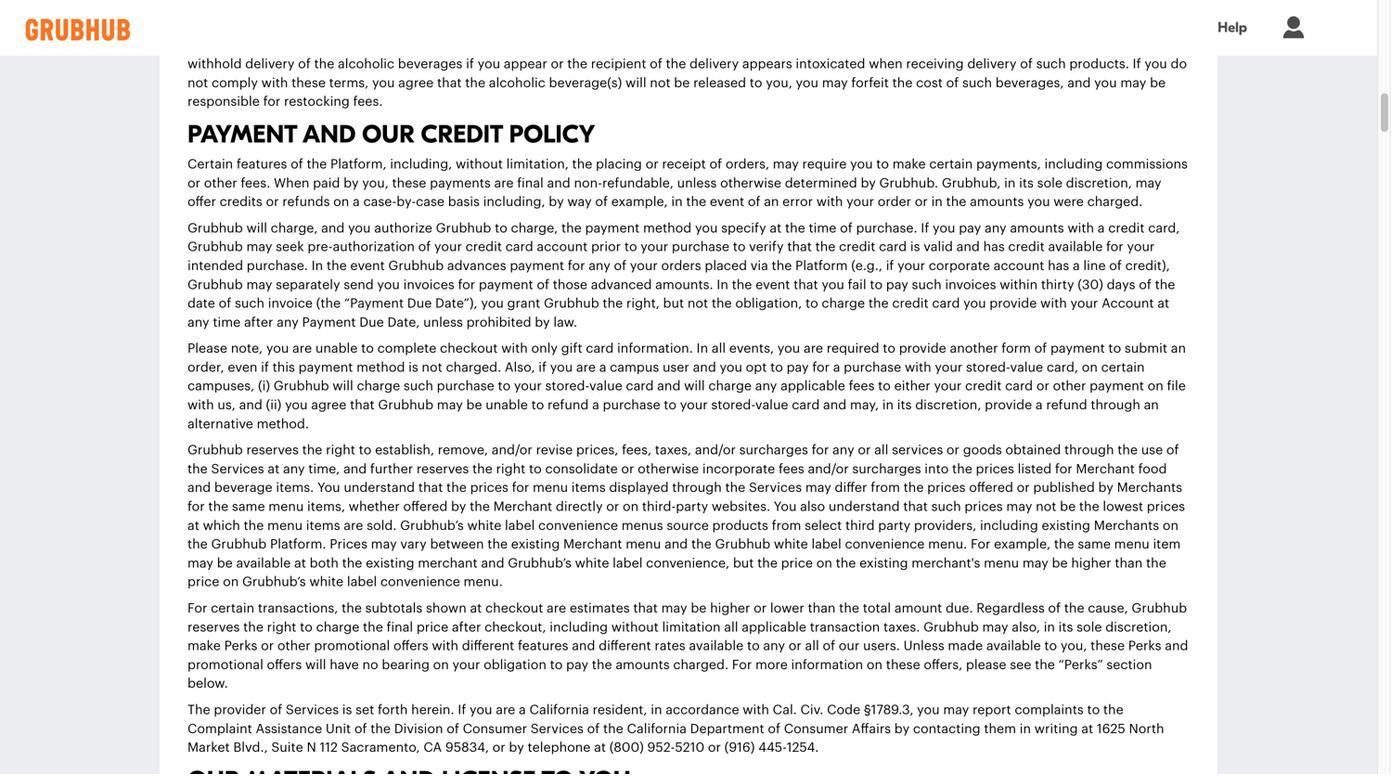 Task type: vqa. For each thing, say whether or not it's contained in the screenshot.
the Add
no



Task type: describe. For each thing, give the bounding box(es) containing it.
such inside please note, you are unable to complete checkout with only gift card information. in all events, you are required to provide another form of payment to submit an order, even if this payment method is not charged. also, if you are a campus user and you opt to pay for a purchase with your stored-value card, on certain campuses, (i) grubhub will charge such purchase to your stored-value card and will charge any applicable fees to either your credit card or other payment on file with us, and (ii) you agree that grubhub may be unable to refund a purchase to your stored-value card and may, in its discretion, provide a refund through an alternative method.
[[404, 380, 433, 393]]

fees,
[[622, 444, 652, 457]]

0 horizontal spatial promotional
[[187, 658, 263, 671]]

final inside 'payment and our credit policy certain features of the platform, including, without limitation, the placing or receipt of orders, may require you to make certain payments, including commissions or other fees. when paid by you, these payments are final and non-refundable, unless otherwise determined by grubhub. grubhub, in its sole discretion, may offer credits or refunds on a case-by-case basis including, by way of example, in the event of an error with your order or in the amounts you were charged.'
[[517, 177, 544, 190]]

establish,
[[375, 444, 434, 457]]

advances
[[447, 259, 506, 272]]

including inside 'payment and our credit policy certain features of the platform, including, without limitation, the placing or receipt of orders, may require you to make certain payments, including commissions or other fees. when paid by you, these payments are final and non-refundable, unless otherwise determined by grubhub. grubhub, in its sole discretion, may offer credits or refunds on a case-by-case basis including, by way of example, in the event of an error with your order or in the amounts you were charged.'
[[1045, 158, 1103, 171]]

0 horizontal spatial if
[[261, 361, 269, 374]]

card down campus
[[626, 380, 654, 393]]

authorize
[[374, 222, 432, 235]]

2 horizontal spatial and/or
[[808, 463, 849, 476]]

cal.
[[773, 704, 797, 716]]

is inside grubhub will charge, and you authorize grubhub to charge, the payment method you specify at the time of purchase. if you pay any amounts with a credit card, grubhub may seek pre-authorization of your credit card account prior to your purchase to verify that the credit card is valid and has credit available for your intended purchase. in the event grubhub advances payment for any of your orders placed via the platform (e.g., if your corporate account has a line of credit), grubhub may separately send you invoices for payment of those advanced amounts. in the event that you fail to pay such invoices within thirty (30) days of the date of such invoice (the "payment due date"), you grant grubhub the right, but not the obligation, to charge the credit card you provide with your account at any time after any payment due date, unless prohibited by law.
[[910, 241, 920, 254]]

may down sold.
[[371, 538, 397, 551]]

at left which
[[187, 519, 199, 532]]

of up days
[[1109, 259, 1122, 272]]

section
[[1107, 658, 1152, 671]]

1 horizontal spatial unable
[[486, 399, 528, 412]]

higher inside grubhub reserves the right to establish, remove, and/or revise prices, fees, taxes, and/or surcharges for any or all services or goods obtained through the use of the services at any time, and further reserves the right to consolidate or otherwise incorporate fees and/or surcharges into the prices listed for merchant food and beverage items. you understand that the prices for menu items displayed through the services may differ from the prices offered or published by merchants for the same menu items, whether offered by the merchant directly or on third-party websites. you also understand that such prices may not be the lowest prices at which the menu items are sold. grubhub's white label convenience menus source products from select third party providers, including existing merchants on the grubhub platform. prices may vary between the existing merchant menu and the grubhub white label convenience menu. for example, the same menu item may be available at both the existing merchant and grubhub's white label convenience, but the price on the existing merchant's menu may be higher than the price on grubhub's white label convenience menu.
[[1071, 557, 1112, 570]]

amounts inside grubhub will charge, and you authorize grubhub to charge, the payment method you specify at the time of purchase. if you pay any amounts with a credit card, grubhub may seek pre-authorization of your credit card account prior to your purchase to verify that the credit card is valid and has credit available for your intended purchase. in the event grubhub advances payment for any of your orders placed via the platform (e.g., if your corporate account has a line of credit), grubhub may separately send you invoices for payment of those advanced amounts. in the event that you fail to pay such invoices within thirty (30) days of the date of such invoice (the "payment due date"), you grant grubhub the right, but not the obligation, to charge the credit card you provide with your account at any time after any payment due date, unless prohibited by law.
[[1010, 222, 1064, 235]]

at down platform.
[[294, 557, 306, 570]]

0 vertical spatial reserves
[[246, 444, 299, 457]]

are inside 'payment and our credit policy certain features of the platform, including, without limitation, the placing or receipt of orders, may require you to make certain payments, including commissions or other fees. when paid by you, these payments are final and non-refundable, unless otherwise determined by grubhub. grubhub, in its sole discretion, may offer credits or refunds on a case-by-case basis including, by way of example, in the event of an error with your order or in the amounts you were charged.'
[[494, 177, 514, 190]]

credit inside please note, you are unable to complete checkout with only gift card information. in all events, you are required to provide another form of payment to submit an order, even if this payment method is not charged. also, if you are a campus user and you opt to pay for a purchase with your stored-value card, on certain campuses, (i) grubhub will charge such purchase to your stored-value card and will charge any applicable fees to either your credit card or other payment on file with us, and (ii) you agree that grubhub may be unable to refund a purchase to your stored-value card and may, in its discretion, provide a refund through an alternative method.
[[965, 380, 1002, 393]]

payment up prior
[[585, 222, 640, 235]]

other inside for certain transactions, the subtotals shown at checkout are estimates that may be higher or lower than the total amount due. regardless of the cause, grubhub reserves the right to charge the final price after checkout, including without limitation all applicable transaction taxes. grubhub may also, in its sole discretion, make perks or other promotional offers with different features and different rates available to any or all of our users. unless made available to you, these perks and promotional offers will have no bearing on your obligation to pay the amounts charged. for more information on these offers, please see the "perks" section below.
[[277, 640, 311, 653]]

0 horizontal spatial menu.
[[464, 576, 503, 589]]

1625
[[1097, 722, 1126, 735]]

grubhub down those
[[544, 297, 599, 310]]

2 horizontal spatial stored-
[[966, 361, 1010, 374]]

0 vertical spatial unable
[[315, 342, 358, 355]]

you down corporate
[[963, 297, 986, 310]]

0 vertical spatial surcharges
[[739, 444, 808, 457]]

any down the 'date' on the top of the page
[[187, 316, 209, 329]]

1 vertical spatial california
[[627, 722, 687, 735]]

charged. inside please note, you are unable to complete checkout with only gift card information. in all events, you are required to provide another form of payment to submit an order, even if this payment method is not charged. also, if you are a campus user and you opt to pay for a purchase with your stored-value card, on certain campuses, (i) grubhub will charge such purchase to your stored-value card and will charge any applicable fees to either your credit card or other payment on file with us, and (ii) you agree that grubhub may be unable to refund a purchase to your stored-value card and may, in its discretion, provide a refund through an alternative method.
[[446, 361, 501, 374]]

1 vertical spatial for
[[187, 602, 207, 615]]

by down platform,
[[344, 177, 359, 190]]

grubhub image
[[19, 19, 137, 41]]

via
[[751, 259, 768, 272]]

or down fees.
[[266, 195, 279, 208]]

services up telephone
[[531, 722, 584, 735]]

are down gift
[[576, 361, 596, 374]]

all inside grubhub reserves the right to establish, remove, and/or revise prices, fees, taxes, and/or surcharges for any or all services or goods obtained through the use of the services at any time, and further reserves the right to consolidate or otherwise incorporate fees and/or surcharges into the prices listed for merchant food and beverage items. you understand that the prices for menu items displayed through the services may differ from the prices offered or published by merchants for the same menu items, whether offered by the merchant directly or on third-party websites. you also understand that such prices may not be the lowest prices at which the menu items are sold. grubhub's white label convenience menus source products from select third party providers, including existing merchants on the grubhub platform. prices may vary between the existing merchant menu and the grubhub white label convenience menu. for example, the same menu item may be available at both the existing merchant and grubhub's white label convenience, but the price on the existing merchant's menu may be higher than the price on grubhub's white label convenience menu.
[[874, 444, 889, 457]]

writing
[[1035, 722, 1078, 735]]

0 horizontal spatial grubhub's
[[242, 576, 306, 589]]

paid
[[313, 177, 340, 190]]

prohibited
[[466, 316, 531, 329]]

1 vertical spatial from
[[772, 519, 801, 532]]

payment
[[302, 316, 356, 329]]

prices,
[[576, 444, 618, 457]]

submit
[[1125, 342, 1168, 355]]

you up contacting
[[917, 704, 940, 716]]

platform.
[[270, 538, 326, 551]]

cause,
[[1088, 602, 1128, 615]]

0 horizontal spatial items
[[306, 519, 340, 532]]

way
[[567, 195, 592, 208]]

of up (e.g.,
[[840, 222, 853, 235]]

0 vertical spatial items
[[572, 481, 606, 494]]

its inside please note, you are unable to complete checkout with only gift card information. in all events, you are required to provide another form of payment to submit an order, even if this payment method is not charged. also, if you are a campus user and you opt to pay for a purchase with your stored-value card, on certain campuses, (i) grubhub will charge such purchase to your stored-value card and will charge any applicable fees to either your credit card or other payment on file with us, and (ii) you agree that grubhub may be unable to refund a purchase to your stored-value card and may, in its discretion, provide a refund through an alternative method.
[[897, 399, 912, 412]]

1 horizontal spatial if
[[539, 361, 547, 374]]

2 charge, from the left
[[511, 222, 558, 235]]

0 horizontal spatial value
[[589, 380, 622, 393]]

0 vertical spatial from
[[871, 481, 900, 494]]

white down select at the right
[[774, 538, 808, 551]]

0 vertical spatial merchants
[[1117, 481, 1182, 494]]

will inside for certain transactions, the subtotals shown at checkout are estimates that may be higher or lower than the total amount due. regardless of the cause, grubhub reserves the right to charge the final price after checkout, including without limitation all applicable transaction taxes. grubhub may also, in its sole discretion, make perks or other promotional offers with different features and different rates available to any or all of our users. unless made available to you, these perks and promotional offers will have no bearing on your obligation to pay the amounts charged. for more information on these offers, please see the "perks" section below.
[[305, 658, 326, 671]]

1 vertical spatial offered
[[403, 500, 448, 513]]

0 horizontal spatial merchant
[[493, 500, 552, 513]]

payment up grant
[[479, 278, 533, 291]]

if inside grubhub will charge, and you authorize grubhub to charge, the payment method you specify at the time of purchase. if you pay any amounts with a credit card, grubhub may seek pre-authorization of your credit card account prior to your purchase to verify that the credit card is valid and has credit available for your intended purchase. in the event grubhub advances payment for any of your orders placed via the platform (e.g., if your corporate account has a line of credit), grubhub may separately send you invoices for payment of those advanced amounts. in the event that you fail to pay such invoices within thirty (30) days of the date of such invoice (the "payment due date"), you grant grubhub the right, but not the obligation, to charge the credit card you provide with your account at any time after any payment due date, unless prohibited by law.
[[886, 259, 894, 272]]

within
[[1000, 278, 1038, 291]]

us,
[[218, 399, 236, 412]]

of inside please note, you are unable to complete checkout with only gift card information. in all events, you are required to provide another form of payment to submit an order, even if this payment method is not charged. also, if you are a campus user and you opt to pay for a purchase with your stored-value card, on certain campuses, (i) grubhub will charge such purchase to your stored-value card and will charge any applicable fees to either your credit card or other payment on file with us, and (ii) you agree that grubhub may be unable to refund a purchase to your stored-value card and may, in its discretion, provide a refund through an alternative method.
[[1035, 342, 1047, 355]]

0 horizontal spatial price
[[187, 576, 219, 589]]

1 horizontal spatial and/or
[[695, 444, 736, 457]]

taxes.
[[884, 621, 920, 634]]

1 vertical spatial merchants
[[1094, 519, 1159, 532]]

subtotals
[[365, 602, 423, 615]]

1 vertical spatial time
[[213, 316, 241, 329]]

by left telephone
[[509, 741, 524, 754]]

grubhub down products
[[715, 538, 771, 551]]

assistance
[[256, 722, 322, 735]]

provider
[[214, 704, 266, 716]]

card down the 'form'
[[1005, 380, 1033, 393]]

will inside grubhub will charge, and you authorize grubhub to charge, the payment method you specify at the time of purchase. if you pay any amounts with a credit card, grubhub may seek pre-authorization of your credit card account prior to your purchase to verify that the credit card is valid and has credit available for your intended purchase. in the event grubhub advances payment for any of your orders placed via the platform (e.g., if your corporate account has a line of credit), grubhub may separately send you invoices for payment of those advanced amounts. in the event that you fail to pay such invoices within thirty (30) days of the date of such invoice (the "payment due date"), you grant grubhub the right, but not the obligation, to charge the credit card you provide with your account at any time after any payment due date, unless prohibited by law.
[[246, 222, 267, 235]]

final inside for certain transactions, the subtotals shown at checkout are estimates that may be higher or lower than the total amount due. regardless of the cause, grubhub reserves the right to charge the final price after checkout, including without limitation all applicable transaction taxes. grubhub may also, in its sole discretion, make perks or other promotional offers with different features and different rates available to any or all of our users. unless made available to you, these perks and promotional offers will have no bearing on your obligation to pay the amounts charged. for more information on these offers, please see the "perks" section below.
[[387, 621, 413, 634]]

regardless
[[977, 602, 1045, 615]]

2 vertical spatial provide
[[985, 399, 1032, 412]]

1 horizontal spatial offered
[[969, 481, 1013, 494]]

example, inside grubhub reserves the right to establish, remove, and/or revise prices, fees, taxes, and/or surcharges for any or all services or goods obtained through the use of the services at any time, and further reserves the right to consolidate or otherwise incorporate fees and/or surcharges into the prices listed for merchant food and beverage items. you understand that the prices for menu items displayed through the services may differ from the prices offered or published by merchants for the same menu items, whether offered by the merchant directly or on third-party websites. you also understand that such prices may not be the lowest prices at which the menu items are sold. grubhub's white label convenience menus source products from select third party providers, including existing merchants on the grubhub platform. prices may vary between the existing merchant menu and the grubhub white label convenience menu. for example, the same menu item may be available at both the existing merchant and grubhub's white label convenience, but the price on the existing merchant's menu may be higher than the price on grubhub's white label convenience menu.
[[994, 538, 1051, 551]]

prices up item
[[1147, 500, 1185, 513]]

or down grubhub.
[[915, 195, 928, 208]]

vary
[[400, 538, 427, 551]]

services up websites.
[[749, 481, 802, 494]]

2 horizontal spatial right
[[496, 463, 526, 476]]

2 vertical spatial merchant
[[563, 538, 622, 551]]

please
[[187, 342, 227, 355]]

n
[[307, 741, 316, 754]]

all right limitation
[[724, 621, 738, 634]]

grubhub.
[[879, 177, 938, 190]]

1 horizontal spatial stored-
[[711, 399, 755, 412]]

0 vertical spatial price
[[781, 557, 813, 570]]

refunds
[[282, 195, 330, 208]]

a up prices,
[[592, 399, 599, 412]]

that up the providers,
[[903, 500, 928, 513]]

charge inside for certain transactions, the subtotals shown at checkout are estimates that may be higher or lower than the total amount due. regardless of the cause, grubhub reserves the right to charge the final price after checkout, including without limitation all applicable transaction taxes. grubhub may also, in its sole discretion, make perks or other promotional offers with different features and different rates available to any or all of our users. unless made available to you, these perks and promotional offers will have no bearing on your obligation to pay the amounts charged. for more information on these offers, please see the "perks" section below.
[[316, 621, 359, 634]]

certain inside please note, you are unable to complete checkout with only gift card information. in all events, you are required to provide another form of payment to submit an order, even if this payment method is not charged. also, if you are a campus user and you opt to pay for a purchase with your stored-value card, on certain campuses, (i) grubhub will charge such purchase to your stored-value card and will charge any applicable fees to either your credit card or other payment on file with us, and (ii) you agree that grubhub may be unable to refund a purchase to your stored-value card and may, in its discretion, provide a refund through an alternative method.
[[1101, 361, 1145, 374]]

are inside for certain transactions, the subtotals shown at checkout are estimates that may be higher or lower than the total amount due. regardless of the cause, grubhub reserves the right to charge the final price after checkout, including without limitation all applicable transaction taxes. grubhub may also, in its sole discretion, make perks or other promotional offers with different features and different rates available to any or all of our users. unless made available to you, these perks and promotional offers will have no bearing on your obligation to pay the amounts charged. for more information on these offers, please see the "perks" section below.
[[547, 602, 566, 615]]

any up items.
[[283, 463, 305, 476]]

information
[[791, 658, 863, 671]]

pay inside for certain transactions, the subtotals shown at checkout are estimates that may be higher or lower than the total amount due. regardless of the cause, grubhub reserves the right to charge the final price after checkout, including without limitation all applicable transaction taxes. grubhub may also, in its sole discretion, make perks or other promotional offers with different features and different rates available to any or all of our users. unless made available to you, these perks and promotional offers will have no bearing on your obligation to pay the amounts charged. for more information on these offers, please see the "perks" section below.
[[566, 658, 589, 671]]

other inside 'payment and our credit policy certain features of the platform, including, without limitation, the placing or receipt of orders, may require you to make certain payments, including commissions or other fees. when paid by you, these payments are final and non-refundable, unless otherwise determined by grubhub. grubhub, in its sole discretion, may offer credits or refunds on a case-by-case basis including, by way of example, in the event of an error with your order or in the amounts you were charged.'
[[204, 177, 237, 190]]

0 vertical spatial grubhub's
[[400, 519, 464, 532]]

in inside please note, you are unable to complete checkout with only gift card information. in all events, you are required to provide another form of payment to submit an order, even if this payment method is not charged. also, if you are a campus user and you opt to pay for a purchase with your stored-value card, on certain campuses, (i) grubhub will charge such purchase to your stored-value card and will charge any applicable fees to either your credit card or other payment on file with us, and (ii) you agree that grubhub may be unable to refund a purchase to your stored-value card and may, in its discretion, provide a refund through an alternative method.
[[882, 399, 894, 412]]

determined
[[785, 177, 857, 190]]

2 horizontal spatial reserves
[[417, 463, 469, 476]]

grubhub down intended
[[187, 278, 243, 291]]

menu up directly
[[533, 481, 568, 494]]

on down displayed
[[623, 500, 639, 513]]

on down select at the right
[[816, 557, 832, 570]]

that down "establish,"
[[418, 481, 443, 494]]

card, inside please note, you are unable to complete checkout with only gift card information. in all events, you are required to provide another form of payment to submit an order, even if this payment method is not charged. also, if you are a campus user and you opt to pay for a purchase with your stored-value card, on certain campuses, (i) grubhub will charge such purchase to your stored-value card and will charge any applicable fees to either your credit card or other payment on file with us, and (ii) you agree that grubhub may be unable to refund a purchase to your stored-value card and may, in its discretion, provide a refund through an alternative method.
[[1047, 361, 1078, 374]]

otherwise inside grubhub reserves the right to establish, remove, and/or revise prices, fees, taxes, and/or surcharges for any or all services or goods obtained through the use of the services at any time, and further reserves the right to consolidate or otherwise incorporate fees and/or surcharges into the prices listed for merchant food and beverage items. you understand that the prices for menu items displayed through the services may differ from the prices offered or published by merchants for the same menu items, whether offered by the merchant directly or on third-party websites. you also understand that such prices may not be the lowest prices at which the menu items are sold. grubhub's white label convenience menus source products from select third party providers, including existing merchants on the grubhub platform. prices may vary between the existing merchant menu and the grubhub white label convenience menu. for example, the same menu item may be available at both the existing merchant and grubhub's white label convenience, but the price on the existing merchant's menu may be higher than the price on grubhub's white label convenience menu.
[[638, 463, 699, 476]]

event inside 'payment and our credit policy certain features of the platform, including, without limitation, the placing or receipt of orders, may require you to make certain payments, including commissions or other fees. when paid by you, these payments are final and non-refundable, unless otherwise determined by grubhub. grubhub, in its sole discretion, may offer credits or refunds on a case-by-case basis including, by way of example, in the event of an error with your order or in the amounts you were charged.'
[[710, 195, 744, 208]]

1 vertical spatial these
[[1091, 640, 1125, 653]]

0 horizontal spatial and/or
[[492, 444, 533, 457]]

will down "user"
[[684, 380, 705, 393]]

to inside 'payment and our credit policy certain features of the platform, including, without limitation, the placing or receipt of orders, may require you to make certain payments, including commissions or other fees. when paid by you, these payments are final and non-refundable, unless otherwise determined by grubhub. grubhub, in its sole discretion, may offer credits or refunds on a case-by-case basis including, by way of example, in the event of an error with your order or in the amounts you were charged.'
[[876, 158, 889, 171]]

providers,
[[914, 519, 977, 532]]

(30)
[[1078, 278, 1103, 291]]

1 vertical spatial understand
[[829, 500, 900, 513]]

"perks"
[[1059, 658, 1103, 671]]

2 perks from the left
[[1128, 640, 1162, 653]]

websites.
[[712, 500, 770, 513]]

purchase down campus
[[603, 399, 660, 412]]

0 horizontal spatial understand
[[344, 481, 415, 494]]

also,
[[1012, 621, 1040, 634]]

credit up credit),
[[1108, 222, 1145, 235]]

0 vertical spatial has
[[983, 241, 1005, 254]]

obligation,
[[735, 297, 802, 310]]

civ.
[[801, 704, 824, 716]]

1 consumer from the left
[[463, 722, 527, 735]]

1 invoices from the left
[[403, 278, 455, 291]]

of up when
[[291, 158, 303, 171]]

in inside please note, you are unable to complete checkout with only gift card information. in all events, you are required to provide another form of payment to submit an order, even if this payment method is not charged. also, if you are a campus user and you opt to pay for a purchase with your stored-value card, on certain campuses, (i) grubhub will charge such purchase to your stored-value card and will charge any applicable fees to either your credit card or other payment on file with us, and (ii) you agree that grubhub may be unable to refund a purchase to your stored-value card and may, in its discretion, provide a refund through an alternative method.
[[697, 342, 708, 355]]

differ
[[835, 481, 867, 494]]

price inside for certain transactions, the subtotals shown at checkout are estimates that may be higher or lower than the total amount due. regardless of the cause, grubhub reserves the right to charge the final price after checkout, including without limitation all applicable transaction taxes. grubhub may also, in its sole discretion, make perks or other promotional offers with different features and different rates available to any or all of our users. unless made available to you, these perks and promotional offers will have no bearing on your obligation to pay the amounts charged. for more information on these offers, please see the "perks" section below.
[[417, 621, 448, 634]]

also
[[800, 500, 825, 513]]

directly
[[556, 500, 603, 513]]

time,
[[308, 463, 340, 476]]

services up beverage
[[211, 463, 264, 476]]

platform
[[795, 259, 848, 272]]

1 vertical spatial provide
[[899, 342, 946, 355]]

limitation,
[[506, 158, 569, 171]]

95834,
[[445, 741, 489, 754]]

applicable inside for certain transactions, the subtotals shown at checkout are estimates that may be higher or lower than the total amount due. regardless of the cause, grubhub reserves the right to charge the final price after checkout, including without limitation all applicable transaction taxes. grubhub may also, in its sole discretion, make perks or other promotional offers with different features and different rates available to any or all of our users. unless made available to you, these perks and promotional offers will have no bearing on your obligation to pay the amounts charged. for more information on these offers, please see the "perks" section below.
[[742, 621, 807, 634]]

discretion, inside please note, you are unable to complete checkout with only gift card information. in all events, you are required to provide another form of payment to submit an order, even if this payment method is not charged. also, if you are a campus user and you opt to pay for a purchase with your stored-value card, on certain campuses, (i) grubhub will charge such purchase to your stored-value card and will charge any applicable fees to either your credit card or other payment on file with us, and (ii) you agree that grubhub may be unable to refund a purchase to your stored-value card and may, in its discretion, provide a refund through an alternative method.
[[915, 399, 981, 412]]

make inside 'payment and our credit policy certain features of the platform, including, without limitation, the placing or receipt of orders, may require you to make certain payments, including commissions or other fees. when paid by you, these payments are final and non-refundable, unless otherwise determined by grubhub. grubhub, in its sole discretion, may offer credits or refunds on a case-by-case basis including, by way of example, in the event of an error with your order or in the amounts you were charged.'
[[893, 158, 926, 171]]

features inside for certain transactions, the subtotals shown at checkout are estimates that may be higher or lower than the total amount due. regardless of the cause, grubhub reserves the right to charge the final price after checkout, including without limitation all applicable transaction taxes. grubhub may also, in its sole discretion, make perks or other promotional offers with different features and different rates available to any or all of our users. unless made available to you, these perks and promotional offers will have no bearing on your obligation to pay the amounts charged. for more information on these offers, please see the "perks" section below.
[[518, 640, 568, 653]]

you left were
[[1027, 195, 1050, 208]]

2 horizontal spatial in
[[717, 278, 728, 291]]

2 horizontal spatial convenience
[[845, 538, 925, 551]]

but inside grubhub reserves the right to establish, remove, and/or revise prices, fees, taxes, and/or surcharges for any or all services or goods obtained through the use of the services at any time, and further reserves the right to consolidate or otherwise incorporate fees and/or surcharges into the prices listed for merchant food and beverage items. you understand that the prices for menu items displayed through the services may differ from the prices offered or published by merchants for the same menu items, whether offered by the merchant directly or on third-party websites. you also understand that such prices may not be the lowest prices at which the menu items are sold. grubhub's white label convenience menus source products from select third party providers, including existing merchants on the grubhub platform. prices may vary between the existing merchant menu and the grubhub white label convenience menu. for example, the same menu item may be available at both the existing merchant and grubhub's white label convenience, but the price on the existing merchant's menu may be higher than the price on grubhub's white label convenience menu.
[[733, 557, 754, 570]]

2 vertical spatial through
[[672, 481, 722, 494]]

2 vertical spatial value
[[755, 399, 788, 412]]

of right the 'date' on the top of the page
[[219, 297, 231, 310]]

higher inside for certain transactions, the subtotals shown at checkout are estimates that may be higher or lower than the total amount due. regardless of the cause, grubhub reserves the right to charge the final price after checkout, including without limitation all applicable transaction taxes. grubhub may also, in its sole discretion, make perks or other promotional offers with different features and different rates available to any or all of our users. unless made available to you, these perks and promotional offers will have no bearing on your obligation to pay the amounts charged. for more information on these offers, please see the "perks" section below.
[[710, 602, 750, 615]]

are inside the provider of services is set forth herein. if you are a california resident, in accordance with cal. civ. code §1789.3, you may report complaints to the complaint assistance unit of the division of consumer services of the california department of consumer affairs by contacting them in writing at 1625 north market blvd., suite n 112 sacramento, ca 95834, or by telephone at (800) 952-5210 or (916) 445-1254.
[[496, 704, 515, 716]]

date,
[[387, 316, 420, 329]]

1254.
[[787, 741, 819, 754]]

use
[[1141, 444, 1163, 457]]

all up information
[[805, 640, 819, 653]]

events,
[[729, 342, 774, 355]]

0 horizontal spatial you
[[317, 481, 340, 494]]

1 horizontal spatial party
[[878, 519, 911, 532]]

menu up platform.
[[267, 519, 303, 532]]

you right the require
[[850, 158, 873, 171]]

market
[[187, 741, 230, 754]]

1 vertical spatial you
[[774, 500, 797, 513]]

total
[[863, 602, 891, 615]]

you down gift
[[550, 361, 573, 374]]

certain inside 'payment and our credit policy certain features of the platform, including, without limitation, the placing or receipt of orders, may require you to make certain payments, including commissions or other fees. when paid by you, these payments are final and non-refundable, unless otherwise determined by grubhub. grubhub, in its sole discretion, may offer credits or refunds on a case-by-case basis including, by way of example, in the event of an error with your order or in the amounts you were charged.'
[[929, 158, 973, 171]]

of up "assistance" on the bottom of the page
[[270, 704, 282, 716]]

when
[[274, 177, 309, 190]]

method inside please note, you are unable to complete checkout with only gift card information. in all events, you are required to provide another form of payment to submit an order, even if this payment method is not charged. also, if you are a campus user and you opt to pay for a purchase with your stored-value card, on certain campuses, (i) grubhub will charge such purchase to your stored-value card and will charge any applicable fees to either your credit card or other payment on file with us, and (ii) you agree that grubhub may be unable to refund a purchase to your stored-value card and may, in its discretion, provide a refund through an alternative method.
[[356, 361, 405, 374]]

0 vertical spatial time
[[809, 222, 837, 235]]

checkout,
[[485, 621, 546, 634]]

952-
[[647, 741, 675, 754]]

a left campus
[[599, 361, 606, 374]]

in right resident,
[[651, 704, 662, 716]]

1 horizontal spatial purchase.
[[856, 222, 918, 235]]

card left may,
[[792, 399, 820, 412]]

1 horizontal spatial these
[[886, 658, 920, 671]]

features inside 'payment and our credit policy certain features of the platform, including, without limitation, the placing or receipt of orders, may require you to make certain payments, including commissions or other fees. when paid by you, these payments are final and non-refundable, unless otherwise determined by grubhub. grubhub, in its sole discretion, may offer credits or refunds on a case-by-case basis including, by way of example, in the event of an error with your order or in the amounts you were charged.'
[[237, 158, 287, 171]]

that down platform
[[794, 278, 818, 291]]

and
[[303, 120, 356, 149]]

existing down third
[[860, 557, 908, 570]]

card right gift
[[586, 342, 614, 355]]

of up 445-
[[768, 722, 781, 735]]

2 horizontal spatial merchant
[[1076, 463, 1135, 476]]

0 horizontal spatial stored-
[[545, 380, 589, 393]]

1 horizontal spatial an
[[1144, 399, 1159, 412]]

any inside please note, you are unable to complete checkout with only gift card information. in all events, you are required to provide another form of payment to submit an order, even if this payment method is not charged. also, if you are a campus user and you opt to pay for a purchase with your stored-value card, on certain campuses, (i) grubhub will charge such purchase to your stored-value card and will charge any applicable fees to either your credit card or other payment on file with us, and (ii) you agree that grubhub may be unable to refund a purchase to your stored-value card and may, in its discretion, provide a refund through an alternative method.
[[755, 380, 777, 393]]

card, inside grubhub will charge, and you authorize grubhub to charge, the payment method you specify at the time of purchase. if you pay any amounts with a credit card, grubhub may seek pre-authorization of your credit card account prior to your purchase to verify that the credit card is valid and has credit available for your intended purchase. in the event grubhub advances payment for any of your orders placed via the platform (e.g., if your corporate account has a line of credit), grubhub may separately send you invoices for payment of those advanced amounts. in the event that you fail to pay such invoices within thirty (30) days of the date of such invoice (the "payment due date"), you grant grubhub the right, but not the obligation, to charge the credit card you provide with your account at any time after any payment due date, unless prohibited by law.
[[1148, 222, 1180, 235]]

credit up 'within'
[[1008, 241, 1045, 254]]

or down listed
[[1017, 481, 1030, 494]]

days
[[1107, 278, 1136, 291]]

reserves inside for certain transactions, the subtotals shown at checkout are estimates that may be higher or lower than the total amount due. regardless of the cause, grubhub reserves the right to charge the final price after checkout, including without limitation all applicable transaction taxes. grubhub may also, in its sole discretion, make perks or other promotional offers with different features and different rates available to any or all of our users. unless made available to you, these perks and promotional offers will have no bearing on your obligation to pay the amounts charged. for more information on these offers, please see the "perks" section below.
[[187, 621, 240, 634]]

are inside grubhub reserves the right to establish, remove, and/or revise prices, fees, taxes, and/or surcharges for any or all services or goods obtained through the use of the services at any time, and further reserves the right to consolidate or otherwise incorporate fees and/or surcharges into the prices listed for merchant food and beverage items. you understand that the prices for menu items displayed through the services may differ from the prices offered or published by merchants for the same menu items, whether offered by the merchant directly or on third-party websites. you also understand that such prices may not be the lowest prices at which the menu items are sold. grubhub's white label convenience menus source products from select third party providers, including existing merchants on the grubhub platform. prices may vary between the existing merchant menu and the grubhub white label convenience menu. for example, the same menu item may be available at both the existing merchant and grubhub's white label convenience, but the price on the existing merchant's menu may be higher than the price on grubhub's white label convenience menu.
[[344, 519, 363, 532]]

valid
[[924, 241, 953, 254]]

be inside for certain transactions, the subtotals shown at checkout are estimates that may be higher or lower than the total amount due. regardless of the cause, grubhub reserves the right to charge the final price after checkout, including without limitation all applicable transaction taxes. grubhub may also, in its sole discretion, make perks or other promotional offers with different features and different rates available to any or all of our users. unless made available to you, these perks and promotional offers will have no bearing on your obligation to pay the amounts charged. for more information on these offers, please see the "perks" section below.
[[691, 602, 707, 615]]

order,
[[187, 361, 224, 374]]

or up information
[[789, 640, 802, 653]]

payments,
[[976, 158, 1041, 171]]

you left specify
[[695, 222, 718, 235]]

0 horizontal spatial offers
[[267, 658, 302, 671]]

if inside the provider of services is set forth herein. if you are a california resident, in accordance with cal. civ. code §1789.3, you may report complaints to the complaint assistance unit of the division of consumer services of the california department of consumer affairs by contacting them in writing at 1625 north market blvd., suite n 112 sacramento, ca 95834, or by telephone at (800) 952-5210 or (916) 445-1254.
[[458, 704, 466, 716]]

any up differ
[[833, 444, 854, 457]]

grubhub up "establish,"
[[378, 399, 434, 412]]

sole inside for certain transactions, the subtotals shown at checkout are estimates that may be higher or lower than the total amount due. regardless of the cause, grubhub reserves the right to charge the final price after checkout, including without limitation all applicable transaction taxes. grubhub may also, in its sole discretion, make perks or other promotional offers with different features and different rates available to any or all of our users. unless made available to you, these perks and promotional offers will have no bearing on your obligation to pay the amounts charged. for more information on these offers, please see the "perks" section below.
[[1077, 621, 1102, 634]]

lower
[[770, 602, 805, 615]]

this
[[273, 361, 295, 374]]

0 horizontal spatial event
[[350, 259, 385, 272]]

also,
[[505, 361, 535, 374]]

corporate
[[929, 259, 990, 272]]

required
[[827, 342, 879, 355]]

fees inside please note, you are unable to complete checkout with only gift card information. in all events, you are required to provide another form of payment to submit an order, even if this payment method is not charged. also, if you are a campus user and you opt to pay for a purchase with your stored-value card, on certain campuses, (i) grubhub will charge such purchase to your stored-value card and will charge any applicable fees to either your credit card or other payment on file with us, and (ii) you agree that grubhub may be unable to refund a purchase to your stored-value card and may, in its discretion, provide a refund through an alternative method.
[[849, 380, 875, 393]]

1 vertical spatial through
[[1065, 444, 1114, 457]]

unit
[[326, 722, 351, 735]]

1 perks from the left
[[224, 640, 257, 653]]

at left 1625
[[1082, 722, 1093, 735]]

2 vertical spatial event
[[756, 278, 790, 291]]

0 horizontal spatial party
[[676, 500, 708, 513]]

on down which
[[223, 576, 239, 589]]

(ii)
[[266, 399, 282, 412]]

may right "orders,"
[[773, 158, 799, 171]]

may down commissions
[[1136, 177, 1162, 190]]

provide inside grubhub will charge, and you authorize grubhub to charge, the payment method you specify at the time of purchase. if you pay any amounts with a credit card, grubhub may seek pre-authorization of your credit card account prior to your purchase to verify that the credit card is valid and has credit available for your intended purchase. in the event grubhub advances payment for any of your orders placed via the platform (e.g., if your corporate account has a line of credit), grubhub may separately send you invoices for payment of those advanced amounts. in the event that you fail to pay such invoices within thirty (30) days of the date of such invoice (the "payment due date"), you grant grubhub the right, but not the obligation, to charge the credit card you provide with your account at any time after any payment due date, unless prohibited by law.
[[990, 297, 1037, 310]]

sacramento,
[[341, 741, 420, 754]]

complete
[[377, 342, 437, 355]]

1 vertical spatial grubhub's
[[508, 557, 572, 570]]

payment up agree
[[299, 361, 353, 374]]

1 horizontal spatial right
[[326, 444, 355, 457]]

purchase down required
[[844, 361, 901, 374]]

or down transactions,
[[261, 640, 274, 653]]

you down platform
[[822, 278, 844, 291]]

grubhub down alternative
[[187, 444, 243, 457]]

payment up those
[[510, 259, 564, 272]]

of down credit),
[[1139, 278, 1152, 291]]

you up 'this' on the left top of page
[[266, 342, 289, 355]]

not inside grubhub reserves the right to establish, remove, and/or revise prices, fees, taxes, and/or surcharges for any or all services or goods obtained through the use of the services at any time, and further reserves the right to consolidate or otherwise incorporate fees and/or surcharges into the prices listed for merchant food and beverage items. you understand that the prices for menu items displayed through the services may differ from the prices offered or published by merchants for the same menu items, whether offered by the merchant directly or on third-party websites. you also understand that such prices may not be the lowest prices at which the menu items are sold. grubhub's white label convenience menus source products from select third party providers, including existing merchants on the grubhub platform. prices may vary between the existing merchant menu and the grubhub white label convenience menu. for example, the same menu item may be available at both the existing merchant and grubhub's white label convenience, but the price on the existing merchant's menu may be higher than the price on grubhub's white label convenience menu.
[[1036, 500, 1057, 513]]

1 horizontal spatial surcharges
[[852, 463, 921, 476]]

specify
[[721, 222, 766, 235]]

rates
[[655, 640, 686, 653]]

of left "orders,"
[[710, 158, 722, 171]]

5210
[[675, 741, 705, 754]]

fees.
[[241, 177, 270, 190]]

charge down 'opt'
[[708, 380, 752, 393]]

available up see
[[986, 640, 1041, 653]]

published
[[1033, 481, 1095, 494]]

with up either in the right of the page
[[905, 361, 932, 374]]

in inside for certain transactions, the subtotals shown at checkout are estimates that may be higher or lower than the total amount due. regardless of the cause, grubhub reserves the right to charge the final price after checkout, including without limitation all applicable transaction taxes. grubhub may also, in its sole discretion, make perks or other promotional offers with different features and different rates available to any or all of our users. unless made available to you, these perks and promotional offers will have no bearing on your obligation to pay the amounts charged. for more information on these offers, please see the "perks" section below.
[[1044, 621, 1055, 634]]

1 horizontal spatial for
[[732, 658, 752, 671]]

both
[[310, 557, 339, 570]]

0 horizontal spatial due
[[359, 316, 384, 329]]

agree
[[311, 399, 347, 412]]

through inside please note, you are unable to complete checkout with only gift card information. in all events, you are required to provide another form of payment to submit an order, even if this payment method is not charged. also, if you are a campus user and you opt to pay for a purchase with your stored-value card, on certain campuses, (i) grubhub will charge such purchase to your stored-value card and will charge any applicable fees to either your credit card or other payment on file with us, and (ii) you agree that grubhub may be unable to refund a purchase to your stored-value card and may, in its discretion, provide a refund through an alternative method.
[[1091, 399, 1141, 412]]

2 horizontal spatial an
[[1171, 342, 1186, 355]]

file
[[1167, 380, 1186, 393]]

or down displayed
[[606, 500, 619, 513]]

may up also
[[805, 481, 831, 494]]

our
[[839, 640, 860, 653]]

with inside 'payment and our credit policy certain features of the platform, including, without limitation, the placing or receipt of orders, may require you to make certain payments, including commissions or other fees. when paid by you, these payments are final and non-refundable, unless otherwise determined by grubhub. grubhub, in its sole discretion, may offer credits or refunds on a case-by-case basis including, by way of example, in the event of an error with your order or in the amounts you were charged.'
[[816, 195, 843, 208]]

a up line
[[1098, 222, 1105, 235]]

white up estimates
[[575, 557, 609, 570]]

menu down the menus
[[626, 538, 661, 551]]

by up lowest
[[1098, 481, 1114, 494]]

that up platform
[[787, 241, 812, 254]]

send
[[344, 278, 374, 291]]

credit up (e.g.,
[[839, 241, 876, 254]]

right inside for certain transactions, the subtotals shown at checkout are estimates that may be higher or lower than the total amount due. regardless of the cause, grubhub reserves the right to charge the final price after checkout, including without limitation all applicable transaction taxes. grubhub may also, in its sole discretion, make perks or other promotional offers with different features and different rates available to any or all of our users. unless made available to you, these perks and promotional offers will have no bearing on your obligation to pay the amounts charged. for more information on these offers, please see the "perks" section below.
[[267, 621, 296, 634]]

grubhub down authorize
[[388, 259, 444, 272]]

1 vertical spatial purchase.
[[247, 259, 308, 272]]

method.
[[257, 417, 309, 430]]

purchase inside grubhub will charge, and you authorize grubhub to charge, the payment method you specify at the time of purchase. if you pay any amounts with a credit card, grubhub may seek pre-authorization of your credit card account prior to your purchase to verify that the credit card is valid and has credit available for your intended purchase. in the event grubhub advances payment for any of your orders placed via the platform (e.g., if your corporate account has a line of credit), grubhub may separately send you invoices for payment of those advanced amounts. in the event that you fail to pay such invoices within thirty (30) days of the date of such invoice (the "payment due date"), you grant grubhub the right, but not the obligation, to charge the credit card you provide with your account at any time after any payment due date, unless prohibited by law.
[[672, 241, 729, 254]]

in down receipt
[[671, 195, 683, 208]]

menus
[[622, 519, 663, 532]]

unless inside grubhub will charge, and you authorize grubhub to charge, the payment method you specify at the time of purchase. if you pay any amounts with a credit card, grubhub may seek pre-authorization of your credit card account prior to your purchase to verify that the credit card is valid and has credit available for your intended purchase. in the event grubhub advances payment for any of your orders placed via the platform (e.g., if your corporate account has a line of credit), grubhub may separately send you invoices for payment of those advanced amounts. in the event that you fail to pay such invoices within thirty (30) days of the date of such invoice (the "payment due date"), you grant grubhub the right, but not the obligation, to charge the credit card you provide with your account at any time after any payment due date, unless prohibited by law.
[[423, 316, 463, 329]]

report
[[973, 704, 1011, 716]]

separately
[[276, 278, 340, 291]]

law.
[[553, 316, 577, 329]]

you up 95834,
[[470, 704, 492, 716]]

not inside grubhub will charge, and you authorize grubhub to charge, the payment method you specify at the time of purchase. if you pay any amounts with a credit card, grubhub may seek pre-authorization of your credit card account prior to your purchase to verify that the credit card is valid and has credit available for your intended purchase. in the event grubhub advances payment for any of your orders placed via the platform (e.g., if your corporate account has a line of credit), grubhub may separately send you invoices for payment of those advanced amounts. in the event that you fail to pay such invoices within thirty (30) days of the date of such invoice (the "payment due date"), you grant grubhub the right, but not the obligation, to charge the credit card you provide with your account at any time after any payment due date, unless prohibited by law.
[[688, 297, 708, 310]]

0 horizontal spatial same
[[232, 500, 265, 513]]

north
[[1129, 722, 1164, 735]]

0 vertical spatial convenience
[[538, 519, 618, 532]]

may up limitation
[[661, 602, 687, 615]]

(916)
[[725, 741, 755, 754]]

the
[[187, 704, 210, 716]]

obtained
[[1006, 444, 1061, 457]]

may down which
[[187, 557, 213, 570]]



Task type: locate. For each thing, give the bounding box(es) containing it.
0 vertical spatial without
[[456, 158, 503, 171]]

1 horizontal spatial you
[[774, 500, 797, 513]]

price down shown
[[417, 621, 448, 634]]

by
[[344, 177, 359, 190], [861, 177, 876, 190], [549, 195, 564, 208], [535, 316, 550, 329], [1098, 481, 1114, 494], [451, 500, 466, 513], [895, 722, 910, 735], [509, 741, 524, 754]]

accordance
[[666, 704, 739, 716]]

method down the complete
[[356, 361, 405, 374]]

1 vertical spatial final
[[387, 621, 413, 634]]

placed
[[705, 259, 747, 272]]

platform,
[[330, 158, 387, 171]]

2 horizontal spatial value
[[1010, 361, 1043, 374]]

1 horizontal spatial account
[[994, 259, 1045, 272]]

discretion, inside 'payment and our credit policy certain features of the platform, including, without limitation, the placing or receipt of orders, may require you to make certain payments, including commissions or other fees. when paid by you, these payments are final and non-refundable, unless otherwise determined by grubhub. grubhub, in its sole discretion, may offer credits or refunds on a case-by-case basis including, by way of example, in the event of an error with your order or in the amounts you were charged.'
[[1066, 177, 1132, 190]]

0 horizontal spatial offered
[[403, 500, 448, 513]]

any down prior
[[589, 259, 611, 272]]

were
[[1054, 195, 1084, 208]]

2 invoices from the left
[[945, 278, 996, 291]]

surcharges down the services
[[852, 463, 921, 476]]

make inside for certain transactions, the subtotals shown at checkout are estimates that may be higher or lower than the total amount due. regardless of the cause, grubhub reserves the right to charge the final price after checkout, including without limitation all applicable transaction taxes. grubhub may also, in its sole discretion, make perks or other promotional offers with different features and different rates available to any or all of our users. unless made available to you, these perks and promotional offers will have no bearing on your obligation to pay the amounts charged. for more information on these offers, please see the "perks" section below.
[[187, 640, 221, 653]]

0 vertical spatial fees
[[849, 380, 875, 393]]

may inside the provider of services is set forth herein. if you are a california resident, in accordance with cal. civ. code §1789.3, you may report complaints to the complaint assistance unit of the division of consumer services of the california department of consumer affairs by contacting them in writing at 1625 north market blvd., suite n 112 sacramento, ca 95834, or by telephone at (800) 952-5210 or (916) 445-1254.
[[943, 704, 969, 716]]

1 vertical spatial offers
[[267, 658, 302, 671]]

1 vertical spatial unable
[[486, 399, 528, 412]]

amounts down were
[[1010, 222, 1064, 235]]

but inside grubhub will charge, and you authorize grubhub to charge, the payment method you specify at the time of purchase. if you pay any amounts with a credit card, grubhub may seek pre-authorization of your credit card account prior to your purchase to verify that the credit card is valid and has credit available for your intended purchase. in the event grubhub advances payment for any of your orders placed via the platform (e.g., if your corporate account has a line of credit), grubhub may separately send you invoices for payment of those advanced amounts. in the event that you fail to pay such invoices within thirty (30) days of the date of such invoice (the "payment due date"), you grant grubhub the right, but not the obligation, to charge the credit card you provide with your account at any time after any payment due date, unless prohibited by law.
[[663, 297, 684, 310]]

on down users.
[[867, 658, 883, 671]]

payment right the 'form'
[[1051, 342, 1105, 355]]

are down obligation
[[496, 704, 515, 716]]

certain inside for certain transactions, the subtotals shown at checkout are estimates that may be higher or lower than the total amount due. regardless of the cause, grubhub reserves the right to charge the final price after checkout, including without limitation all applicable transaction taxes. grubhub may also, in its sole discretion, make perks or other promotional offers with different features and different rates available to any or all of our users. unless made available to you, these perks and promotional offers will have no bearing on your obligation to pay the amounts charged. for more information on these offers, please see the "perks" section below.
[[211, 602, 254, 615]]

1 horizontal spatial charged.
[[673, 658, 729, 671]]

either
[[894, 380, 931, 393]]

amount
[[895, 602, 942, 615]]

blvd.,
[[233, 741, 268, 754]]

than inside for certain transactions, the subtotals shown at checkout are estimates that may be higher or lower than the total amount due. regardless of the cause, grubhub reserves the right to charge the final price after checkout, including without limitation all applicable transaction taxes. grubhub may also, in its sole discretion, make perks or other promotional offers with different features and different rates available to any or all of our users. unless made available to you, these perks and promotional offers will have no bearing on your obligation to pay the amounts charged. for more information on these offers, please see the "perks" section below.
[[808, 602, 836, 615]]

you, inside 'payment and our credit policy certain features of the platform, including, without limitation, the placing or receipt of orders, may require you to make certain payments, including commissions or other fees. when paid by you, these payments are final and non-refundable, unless otherwise determined by grubhub. grubhub, in its sole discretion, may offer credits or refunds on a case-by-case basis including, by way of example, in the event of an error with your order or in the amounts you were charged.'
[[362, 177, 389, 190]]

with inside the provider of services is set forth herein. if you are a california resident, in accordance with cal. civ. code §1789.3, you may report complaints to the complaint assistance unit of the division of consumer services of the california department of consumer affairs by contacting them in writing at 1625 north market blvd., suite n 112 sacramento, ca 95834, or by telephone at (800) 952-5210 or (916) 445-1254.
[[743, 704, 769, 716]]

than
[[1115, 557, 1143, 570], [808, 602, 836, 615]]

§1789.3,
[[864, 704, 914, 716]]

2 vertical spatial convenience
[[380, 576, 460, 589]]

2 vertical spatial not
[[1036, 500, 1057, 513]]

0 vertical spatial amounts
[[970, 195, 1024, 208]]

or up obtained
[[1037, 380, 1050, 393]]

purchase up remove,
[[437, 380, 494, 393]]

between
[[430, 538, 484, 551]]

any down grubhub, at top right
[[985, 222, 1007, 235]]

at right account
[[1158, 297, 1170, 310]]

1 vertical spatial sole
[[1077, 621, 1102, 634]]

pre-
[[308, 241, 333, 254]]

commissions
[[1106, 158, 1188, 171]]

other down certain at top left
[[204, 177, 237, 190]]

policy
[[509, 120, 595, 149]]

payment
[[187, 120, 297, 149]]

of down resident,
[[587, 722, 600, 735]]

in right information.
[[697, 342, 708, 355]]

0 vertical spatial an
[[764, 195, 779, 208]]

available down platform.
[[236, 557, 291, 570]]

available inside grubhub will charge, and you authorize grubhub to charge, the payment method you specify at the time of purchase. if you pay any amounts with a credit card, grubhub may seek pre-authorization of your credit card account prior to your purchase to verify that the credit card is valid and has credit available for your intended purchase. in the event grubhub advances payment for any of your orders placed via the platform (e.g., if your corporate account has a line of credit), grubhub may separately send you invoices for payment of those advanced amounts. in the event that you fail to pay such invoices within thirty (30) days of the date of such invoice (the "payment due date"), you grant grubhub the right, but not the obligation, to charge the credit card you provide with your account at any time after any payment due date, unless prohibited by law.
[[1048, 241, 1103, 254]]

a down required
[[833, 361, 840, 374]]

a left line
[[1073, 259, 1080, 272]]

otherwise inside 'payment and our credit policy certain features of the platform, including, without limitation, the placing or receipt of orders, may require you to make certain payments, including commissions or other fees. when paid by you, these payments are final and non-refundable, unless otherwise determined by grubhub. grubhub, in its sole discretion, may offer credits or refunds on a case-by-case basis including, by way of example, in the event of an error with your order or in the amounts you were charged.'
[[720, 177, 782, 190]]

may,
[[850, 399, 879, 412]]

any up more
[[763, 640, 785, 653]]

payment
[[585, 222, 640, 235], [510, 259, 564, 272], [479, 278, 533, 291], [1051, 342, 1105, 355], [299, 361, 353, 374], [1090, 380, 1144, 393]]

offers up bearing
[[393, 640, 428, 653]]

require
[[802, 158, 847, 171]]

1 horizontal spatial event
[[710, 195, 744, 208]]

checkout inside for certain transactions, the subtotals shown at checkout are estimates that may be higher or lower than the total amount due. regardless of the cause, grubhub reserves the right to charge the final price after checkout, including without limitation all applicable transaction taxes. grubhub may also, in its sole discretion, make perks or other promotional offers with different features and different rates available to any or all of our users. unless made available to you, these perks and promotional offers will have no bearing on your obligation to pay the amounts charged. for more information on these offers, please see the "perks" section below.
[[485, 602, 543, 615]]

1 vertical spatial other
[[1053, 380, 1086, 393]]

discretion, down cause,
[[1106, 621, 1172, 634]]

1 horizontal spatial items
[[572, 481, 606, 494]]

applicable inside please note, you are unable to complete checkout with only gift card information. in all events, you are required to provide another form of payment to submit an order, even if this payment method is not charged. also, if you are a campus user and you opt to pay for a purchase with your stored-value card, on certain campuses, (i) grubhub will charge such purchase to your stored-value card and will charge any applicable fees to either your credit card or other payment on file with us, and (ii) you agree that grubhub may be unable to refund a purchase to your stored-value card and may, in its discretion, provide a refund through an alternative method.
[[781, 380, 845, 393]]

fees up also
[[779, 463, 805, 476]]

amounts inside 'payment and our credit policy certain features of the platform, including, without limitation, the placing or receipt of orders, may require you to make certain payments, including commissions or other fees. when paid by you, these payments are final and non-refundable, unless otherwise determined by grubhub. grubhub, in its sole discretion, may offer credits or refunds on a case-by-case basis including, by way of example, in the event of an error with your order or in the amounts you were charged.'
[[970, 195, 1024, 208]]

than inside grubhub reserves the right to establish, remove, and/or revise prices, fees, taxes, and/or surcharges for any or all services or goods obtained through the use of the services at any time, and further reserves the right to consolidate or otherwise incorporate fees and/or surcharges into the prices listed for merchant food and beverage items. you understand that the prices for menu items displayed through the services may differ from the prices offered or published by merchants for the same menu items, whether offered by the merchant directly or on third-party websites. you also understand that such prices may not be the lowest prices at which the menu items are sold. grubhub's white label convenience menus source products from select third party providers, including existing merchants on the grubhub platform. prices may vary between the existing merchant menu and the grubhub white label convenience menu. for example, the same menu item may be available at both the existing merchant and grubhub's white label convenience, but the price on the existing merchant's menu may be higher than the price on grubhub's white label convenience menu.
[[1115, 557, 1143, 570]]

through
[[1091, 399, 1141, 412], [1065, 444, 1114, 457], [672, 481, 722, 494]]

pay inside please note, you are unable to complete checkout with only gift card information. in all events, you are required to provide another form of payment to submit an order, even if this payment method is not charged. also, if you are a campus user and you opt to pay for a purchase with your stored-value card, on certain campuses, (i) grubhub will charge such purchase to your stored-value card and will charge any applicable fees to either your credit card or other payment on file with us, and (ii) you agree that grubhub may be unable to refund a purchase to your stored-value card and may, in its discretion, provide a refund through an alternative method.
[[787, 361, 809, 374]]

by down §1789.3,
[[895, 722, 910, 735]]

grubhub,
[[942, 177, 1001, 190]]

consumer up 95834,
[[463, 722, 527, 735]]

0 horizontal spatial certain
[[211, 602, 254, 615]]

be inside please note, you are unable to complete checkout with only gift card information. in all events, you are required to provide another form of payment to submit an order, even if this payment method is not charged. also, if you are a campus user and you opt to pay for a purchase with your stored-value card, on certain campuses, (i) grubhub will charge such purchase to your stored-value card and will charge any applicable fees to either your credit card or other payment on file with us, and (ii) you agree that grubhub may be unable to refund a purchase to your stored-value card and may, in its discretion, provide a refund through an alternative method.
[[466, 399, 482, 412]]

not inside please note, you are unable to complete checkout with only gift card information. in all events, you are required to provide another form of payment to submit an order, even if this payment method is not charged. also, if you are a campus user and you opt to pay for a purchase with your stored-value card, on certain campuses, (i) grubhub will charge such purchase to your stored-value card and will charge any applicable fees to either your credit card or other payment on file with us, and (ii) you agree that grubhub may be unable to refund a purchase to your stored-value card and may, in its discretion, provide a refund through an alternative method.
[[422, 361, 442, 374]]

prices down goods
[[976, 463, 1014, 476]]

0 vertical spatial unless
[[677, 177, 717, 190]]

including,
[[390, 158, 452, 171], [483, 195, 545, 208]]

checkout for checkout,
[[485, 602, 543, 615]]

0 vertical spatial not
[[688, 297, 708, 310]]

on
[[333, 195, 349, 208], [1082, 361, 1098, 374], [1148, 380, 1164, 393], [623, 500, 639, 513], [1163, 519, 1179, 532], [816, 557, 832, 570], [223, 576, 239, 589], [433, 658, 449, 671], [867, 658, 883, 671]]

2 horizontal spatial event
[[756, 278, 790, 291]]

code
[[827, 704, 861, 716]]

your inside for certain transactions, the subtotals shown at checkout are estimates that may be higher or lower than the total amount due. regardless of the cause, grubhub reserves the right to charge the final price after checkout, including without limitation all applicable transaction taxes. grubhub may also, in its sole discretion, make perks or other promotional offers with different features and different rates available to any or all of our users. unless made available to you, these perks and promotional offers will have no bearing on your obligation to pay the amounts charged. for more information on these offers, please see the "perks" section below.
[[452, 658, 480, 671]]

including inside for certain transactions, the subtotals shown at checkout are estimates that may be higher or lower than the total amount due. regardless of the cause, grubhub reserves the right to charge the final price after checkout, including without limitation all applicable transaction taxes. grubhub may also, in its sole discretion, make perks or other promotional offers with different features and different rates available to any or all of our users. unless made available to you, these perks and promotional offers will have no bearing on your obligation to pay the amounts charged. for more information on these offers, please see the "perks" section below.
[[550, 621, 608, 634]]

1 horizontal spatial features
[[518, 640, 568, 653]]

0 vertical spatial you
[[317, 481, 340, 494]]

see
[[1010, 658, 1031, 671]]

charged. inside 'payment and our credit policy certain features of the platform, including, without limitation, the placing or receipt of orders, may require you to make certain payments, including commissions or other fees. when paid by you, these payments are final and non-refundable, unless otherwise determined by grubhub. grubhub, in its sole discretion, may offer credits or refunds on a case-by-case basis including, by way of example, in the event of an error with your order or in the amounts you were charged.'
[[1087, 195, 1143, 208]]

2 vertical spatial discretion,
[[1106, 621, 1172, 634]]

1 charge, from the left
[[271, 222, 318, 235]]

example, inside 'payment and our credit policy certain features of the platform, including, without limitation, the placing or receipt of orders, may require you to make certain payments, including commissions or other fees. when paid by you, these payments are final and non-refundable, unless otherwise determined by grubhub. grubhub, in its sole discretion, may offer credits or refunds on a case-by-case basis including, by way of example, in the event of an error with your order or in the amounts you were charged.'
[[611, 195, 668, 208]]

different
[[462, 640, 514, 653], [599, 640, 651, 653]]

card up the advances
[[506, 241, 533, 254]]

that inside please note, you are unable to complete checkout with only gift card information. in all events, you are required to provide another form of payment to submit an order, even if this payment method is not charged. also, if you are a campus user and you opt to pay for a purchase with your stored-value card, on certain campuses, (i) grubhub will charge such purchase to your stored-value card and will charge any applicable fees to either your credit card or other payment on file with us, and (ii) you agree that grubhub may be unable to refund a purchase to your stored-value card and may, in its discretion, provide a refund through an alternative method.
[[350, 399, 375, 412]]

you left also
[[774, 500, 797, 513]]

0 vertical spatial applicable
[[781, 380, 845, 393]]

but down amounts.
[[663, 297, 684, 310]]

2 vertical spatial its
[[1059, 621, 1073, 634]]

1 vertical spatial same
[[1078, 538, 1111, 551]]

its
[[1019, 177, 1034, 190], [897, 399, 912, 412], [1059, 621, 1073, 634]]

into
[[925, 463, 949, 476]]

1 horizontal spatial california
[[627, 722, 687, 735]]

example, up regardless
[[994, 538, 1051, 551]]

value down campus
[[589, 380, 622, 393]]

all inside please note, you are unable to complete checkout with only gift card information. in all events, you are required to provide another form of payment to submit an order, even if this payment method is not charged. also, if you are a campus user and you opt to pay for a purchase with your stored-value card, on certain campuses, (i) grubhub will charge such purchase to your stored-value card and will charge any applicable fees to either your credit card or other payment on file with us, and (ii) you agree that grubhub may be unable to refund a purchase to your stored-value card and may, in its discretion, provide a refund through an alternative method.
[[712, 342, 726, 355]]

sole down cause,
[[1077, 621, 1102, 634]]

after inside grubhub will charge, and you authorize grubhub to charge, the payment method you specify at the time of purchase. if you pay any amounts with a credit card, grubhub may seek pre-authorization of your credit card account prior to your purchase to verify that the credit card is valid and has credit available for your intended purchase. in the event grubhub advances payment for any of your orders placed via the platform (e.g., if your corporate account has a line of credit), grubhub may separately send you invoices for payment of those advanced amounts. in the event that you fail to pay such invoices within thirty (30) days of the date of such invoice (the "payment due date"), you grant grubhub the right, but not the obligation, to charge the credit card you provide with your account at any time after any payment due date, unless prohibited by law.
[[244, 316, 273, 329]]

otherwise
[[720, 177, 782, 190], [638, 463, 699, 476]]

fees up may,
[[849, 380, 875, 393]]

without inside 'payment and our credit policy certain features of the platform, including, without limitation, the placing or receipt of orders, may require you to make certain payments, including commissions or other fees. when paid by you, these payments are final and non-refundable, unless otherwise determined by grubhub. grubhub, in its sole discretion, may offer credits or refunds on a case-by-case basis including, by way of example, in the event of an error with your order or in the amounts you were charged.'
[[456, 158, 503, 171]]

affairs
[[852, 722, 891, 735]]

0 horizontal spatial sole
[[1037, 177, 1063, 190]]

is left valid
[[910, 241, 920, 254]]

a inside 'payment and our credit policy certain features of the platform, including, without limitation, the placing or receipt of orders, may require you to make certain payments, including commissions or other fees. when paid by you, these payments are final and non-refundable, unless otherwise determined by grubhub. grubhub, in its sole discretion, may offer credits or refunds on a case-by-case basis including, by way of example, in the event of an error with your order or in the amounts you were charged.'
[[353, 195, 360, 208]]

if left 'this' on the left top of page
[[261, 361, 269, 374]]

discretion, down either in the right of the page
[[915, 399, 981, 412]]

1 horizontal spatial otherwise
[[720, 177, 782, 190]]

0 vertical spatial right
[[326, 444, 355, 457]]

or inside please note, you are unable to complete checkout with only gift card information. in all events, you are required to provide another form of payment to submit an order, even if this payment method is not charged. also, if you are a campus user and you opt to pay for a purchase with your stored-value card, on certain campuses, (i) grubhub will charge such purchase to your stored-value card and will charge any applicable fees to either your credit card or other payment on file with us, and (ii) you agree that grubhub may be unable to refund a purchase to your stored-value card and may, in its discretion, provide a refund through an alternative method.
[[1037, 380, 1050, 393]]

are
[[494, 177, 514, 190], [292, 342, 312, 355], [804, 342, 823, 355], [576, 361, 596, 374], [344, 519, 363, 532], [547, 602, 566, 615], [496, 704, 515, 716]]

2 horizontal spatial its
[[1059, 621, 1073, 634]]

or right 95834,
[[493, 741, 506, 754]]

1 vertical spatial reserves
[[417, 463, 469, 476]]

1 horizontal spatial higher
[[1071, 557, 1112, 570]]

0 vertical spatial provide
[[990, 297, 1037, 310]]

your down "user"
[[680, 399, 708, 412]]

white
[[467, 519, 502, 532], [774, 538, 808, 551], [575, 557, 609, 570], [309, 576, 344, 589]]

contacting
[[913, 722, 981, 735]]

on left the file
[[1148, 380, 1164, 393]]

0 vertical spatial other
[[204, 177, 237, 190]]

other
[[204, 177, 237, 190], [1053, 380, 1086, 393], [277, 640, 311, 653]]

campus
[[610, 361, 659, 374]]

unless inside 'payment and our credit policy certain features of the platform, including, without limitation, the placing or receipt of orders, may require you to make certain payments, including commissions or other fees. when paid by you, these payments are final and non-refundable, unless otherwise determined by grubhub. grubhub, in its sole discretion, may offer credits or refunds on a case-by-case basis including, by way of example, in the event of an error with your order or in the amounts you were charged.'
[[677, 177, 717, 190]]

higher up cause,
[[1071, 557, 1112, 570]]

any
[[985, 222, 1007, 235], [589, 259, 611, 272], [187, 316, 209, 329], [277, 316, 299, 329], [755, 380, 777, 393], [833, 444, 854, 457], [283, 463, 305, 476], [763, 640, 785, 653]]

1 vertical spatial card,
[[1047, 361, 1078, 374]]

are left estimates
[[547, 602, 566, 615]]

california
[[529, 704, 589, 716], [627, 722, 687, 735]]

0 vertical spatial after
[[244, 316, 273, 329]]

0 horizontal spatial for
[[187, 602, 207, 615]]

receipt
[[662, 158, 706, 171]]

sole inside 'payment and our credit policy certain features of the platform, including, without limitation, the placing or receipt of orders, may require you to make certain payments, including commissions or other fees. when paid by you, these payments are final and non-refundable, unless otherwise determined by grubhub. grubhub, in its sole discretion, may offer credits or refunds on a case-by-case basis including, by way of example, in the event of an error with your order or in the amounts you were charged.'
[[1037, 177, 1063, 190]]

discretion,
[[1066, 177, 1132, 190], [915, 399, 981, 412], [1106, 621, 1172, 634]]

discretion, up were
[[1066, 177, 1132, 190]]

1 horizontal spatial final
[[517, 177, 544, 190]]

services
[[211, 463, 264, 476], [749, 481, 802, 494], [286, 704, 339, 716], [531, 722, 584, 735]]

available down limitation
[[689, 640, 744, 653]]

after inside for certain transactions, the subtotals shown at checkout are estimates that may be higher or lower than the total amount due. regardless of the cause, grubhub reserves the right to charge the final price after checkout, including without limitation all applicable transaction taxes. grubhub may also, in its sole discretion, make perks or other promotional offers with different features and different rates available to any or all of our users. unless made available to you, these perks and promotional offers will have no bearing on your obligation to pay the amounts charged. for more information on these offers, please see the "perks" section below.
[[452, 621, 481, 634]]

such left invoice in the left of the page
[[235, 297, 265, 310]]

1 different from the left
[[462, 640, 514, 653]]

grubhub down "due."
[[924, 621, 979, 634]]

other inside please note, you are unable to complete checkout with only gift card information. in all events, you are required to provide another form of payment to submit an order, even if this payment method is not charged. also, if you are a campus user and you opt to pay for a purchase with your stored-value card, on certain campuses, (i) grubhub will charge such purchase to your stored-value card and will charge any applicable fees to either your credit card or other payment on file with us, and (ii) you agree that grubhub may be unable to refund a purchase to your stored-value card and may, in its discretion, provide a refund through an alternative method.
[[1053, 380, 1086, 393]]

with up also,
[[501, 342, 528, 355]]

fees inside grubhub reserves the right to establish, remove, and/or revise prices, fees, taxes, and/or surcharges for any or all services or goods obtained through the use of the services at any time, and further reserves the right to consolidate or otherwise incorporate fees and/or surcharges into the prices listed for merchant food and beverage items. you understand that the prices for menu items displayed through the services may differ from the prices offered or published by merchants for the same menu items, whether offered by the merchant directly or on third-party websites. you also understand that such prices may not be the lowest prices at which the menu items are sold. grubhub's white label convenience menus source products from select third party providers, including existing merchants on the grubhub platform. prices may vary between the existing merchant menu and the grubhub white label convenience menu. for example, the same menu item may be available at both the existing merchant and grubhub's white label convenience, but the price on the existing merchant's menu may be higher than the price on grubhub's white label convenience menu.
[[779, 463, 805, 476]]

to
[[876, 158, 889, 171], [495, 222, 508, 235], [624, 241, 637, 254], [733, 241, 746, 254], [870, 278, 883, 291], [806, 297, 818, 310], [361, 342, 374, 355], [883, 342, 896, 355], [1109, 342, 1121, 355], [770, 361, 783, 374], [498, 380, 511, 393], [878, 380, 891, 393], [531, 399, 544, 412], [664, 399, 677, 412], [359, 444, 372, 457], [529, 463, 542, 476], [300, 621, 313, 634], [747, 640, 760, 653], [1045, 640, 1057, 653], [550, 658, 563, 671], [1087, 704, 1100, 716]]

charge inside grubhub will charge, and you authorize grubhub to charge, the payment method you specify at the time of purchase. if you pay any amounts with a credit card, grubhub may seek pre-authorization of your credit card account prior to your purchase to verify that the credit card is valid and has credit available for your intended purchase. in the event grubhub advances payment for any of your orders placed via the platform (e.g., if your corporate account has a line of credit), grubhub may separately send you invoices for payment of those advanced amounts. in the event that you fail to pay such invoices within thirty (30) days of the date of such invoice (the "payment due date"), you grant grubhub the right, but not the obligation, to charge the credit card you provide with your account at any time after any payment due date, unless prohibited by law.
[[822, 297, 865, 310]]

0 horizontal spatial these
[[392, 177, 426, 190]]

at inside for certain transactions, the subtotals shown at checkout are estimates that may be higher or lower than the total amount due. regardless of the cause, grubhub reserves the right to charge the final price after checkout, including without limitation all applicable transaction taxes. grubhub may also, in its sole discretion, make perks or other promotional offers with different features and different rates available to any or all of our users. unless made available to you, these perks and promotional offers will have no bearing on your obligation to pay the amounts charged. for more information on these offers, please see the "perks" section below.
[[470, 602, 482, 615]]

for certain transactions, the subtotals shown at checkout are estimates that may be higher or lower than the total amount due. regardless of the cause, grubhub reserves the right to charge the final price after checkout, including without limitation all applicable transaction taxes. grubhub may also, in its sole discretion, make perks or other promotional offers with different features and different rates available to any or all of our users. unless made available to you, these perks and promotional offers will have no bearing on your obligation to pay the amounts charged. for more information on these offers, please see the "perks" section below.
[[187, 602, 1188, 690]]

0 horizontal spatial make
[[187, 640, 221, 653]]

for
[[971, 538, 991, 551], [187, 602, 207, 615], [732, 658, 752, 671]]

2 consumer from the left
[[784, 722, 848, 735]]

sold.
[[367, 519, 397, 532]]

2 horizontal spatial certain
[[1101, 361, 1145, 374]]

1 vertical spatial after
[[452, 621, 481, 634]]

1 vertical spatial including,
[[483, 195, 545, 208]]

item
[[1153, 538, 1181, 551]]

these
[[392, 177, 426, 190], [1091, 640, 1125, 653], [886, 658, 920, 671]]

invoice
[[268, 297, 313, 310]]

0 vertical spatial california
[[529, 704, 589, 716]]

such
[[912, 278, 942, 291], [235, 297, 265, 310], [404, 380, 433, 393], [931, 500, 961, 513]]

1 vertical spatial if
[[458, 704, 466, 716]]

those
[[553, 278, 588, 291]]

0 horizontal spatial time
[[213, 316, 241, 329]]

refund up revise
[[548, 399, 589, 412]]

merchant
[[418, 557, 478, 570]]

by left the law. at left top
[[535, 316, 550, 329]]

and inside 'payment and our credit policy certain features of the platform, including, without limitation, the placing or receipt of orders, may require you to make certain payments, including commissions or other fees. when paid by you, these payments are final and non-refundable, unless otherwise determined by grubhub. grubhub, in its sole discretion, may offer credits or refunds on a case-by-case basis including, by way of example, in the event of an error with your order or in the amounts you were charged.'
[[547, 177, 571, 190]]

refundable,
[[602, 177, 674, 190]]

may inside please note, you are unable to complete checkout with only gift card information. in all events, you are required to provide another form of payment to submit an order, even if this payment method is not charged. also, if you are a campus user and you opt to pay for a purchase with your stored-value card, on certain campuses, (i) grubhub will charge such purchase to your stored-value card and will charge any applicable fees to either your credit card or other payment on file with us, and (ii) you agree that grubhub may be unable to refund a purchase to your stored-value card and may, in its discretion, provide a refund through an alternative method.
[[437, 399, 463, 412]]

checkout for not
[[440, 342, 498, 355]]

1 horizontal spatial if
[[921, 222, 929, 235]]

purchase. down 'order'
[[856, 222, 918, 235]]

with inside for certain transactions, the subtotals shown at checkout are estimates that may be higher or lower than the total amount due. regardless of the cause, grubhub reserves the right to charge the final price after checkout, including without limitation all applicable transaction taxes. grubhub may also, in its sole discretion, make perks or other promotional offers with different features and different rates available to any or all of our users. unless made available to you, these perks and promotional offers will have no bearing on your obligation to pay the amounts charged. for more information on these offers, please see the "perks" section below.
[[432, 640, 459, 653]]

(e.g.,
[[851, 259, 883, 272]]

grubhub down offer
[[187, 222, 243, 235]]

have
[[330, 658, 359, 671]]

1 horizontal spatial due
[[407, 297, 432, 310]]

any inside for certain transactions, the subtotals shown at checkout are estimates that may be higher or lower than the total amount due. regardless of the cause, grubhub reserves the right to charge the final price after checkout, including without limitation all applicable transaction taxes. grubhub may also, in its sole discretion, make perks or other promotional offers with different features and different rates available to any or all of our users. unless made available to you, these perks and promotional offers will have no bearing on your obligation to pay the amounts charged. for more information on these offers, please see the "perks" section below.
[[763, 640, 785, 653]]

and
[[547, 177, 571, 190], [321, 222, 345, 235], [957, 241, 980, 254], [693, 361, 716, 374], [657, 380, 681, 393], [239, 399, 262, 412], [823, 399, 847, 412], [343, 463, 367, 476], [187, 481, 211, 494], [665, 538, 688, 551], [481, 557, 504, 570], [572, 640, 595, 653], [1165, 640, 1188, 653]]

for inside please note, you are unable to complete checkout with only gift card information. in all events, you are required to provide another form of payment to submit an order, even if this payment method is not charged. also, if you are a campus user and you opt to pay for a purchase with your stored-value card, on certain campuses, (i) grubhub will charge such purchase to your stored-value card and will charge any applicable fees to either your credit card or other payment on file with us, and (ii) you agree that grubhub may be unable to refund a purchase to your stored-value card and may, in its discretion, provide a refund through an alternative method.
[[812, 361, 830, 374]]

fail
[[848, 278, 867, 291]]

on inside 'payment and our credit policy certain features of the platform, including, without limitation, the placing or receipt of orders, may require you to make certain payments, including commissions or other fees. when paid by you, these payments are final and non-refundable, unless otherwise determined by grubhub. grubhub, in its sole discretion, may offer credits or refunds on a case-by-case basis including, by way of example, in the event of an error with your order or in the amounts you were charged.'
[[333, 195, 349, 208]]

of up specify
[[748, 195, 761, 208]]

right left consolidate
[[496, 463, 526, 476]]

or left lower
[[754, 602, 767, 615]]

understand up "whether"
[[344, 481, 415, 494]]

0 horizontal spatial higher
[[710, 602, 750, 615]]

prices down into in the bottom right of the page
[[927, 481, 966, 494]]

0 vertical spatial party
[[676, 500, 708, 513]]

1 vertical spatial certain
[[1101, 361, 1145, 374]]

0 horizontal spatial including,
[[390, 158, 452, 171]]

1 horizontal spatial but
[[733, 557, 754, 570]]

offered up vary
[[403, 500, 448, 513]]

is inside the provider of services is set forth herein. if you are a california resident, in accordance with cal. civ. code §1789.3, you may report complaints to the complaint assistance unit of the division of consumer services of the california department of consumer affairs by contacting them in writing at 1625 north market blvd., suite n 112 sacramento, ca 95834, or by telephone at (800) 952-5210 or (916) 445-1254.
[[342, 704, 352, 716]]

a inside the provider of services is set forth herein. if you are a california resident, in accordance with cal. civ. code §1789.3, you may report complaints to the complaint assistance unit of the division of consumer services of the california department of consumer affairs by contacting them in writing at 1625 north market blvd., suite n 112 sacramento, ca 95834, or by telephone at (800) 952-5210 or (916) 445-1254.
[[519, 704, 526, 716]]

menu
[[533, 481, 568, 494], [268, 500, 304, 513], [267, 519, 303, 532], [626, 538, 661, 551], [1114, 538, 1150, 551], [984, 557, 1019, 570]]

that up rates
[[633, 602, 658, 615]]

1 horizontal spatial menu.
[[928, 538, 967, 551]]

1 horizontal spatial sole
[[1077, 621, 1102, 634]]

error
[[783, 195, 813, 208]]

0 horizontal spatial without
[[456, 158, 503, 171]]

available inside grubhub reserves the right to establish, remove, and/or revise prices, fees, taxes, and/or surcharges for any or all services or goods obtained through the use of the services at any time, and further reserves the right to consolidate or otherwise incorporate fees and/or surcharges into the prices listed for merchant food and beverage items. you understand that the prices for menu items displayed through the services may differ from the prices offered or published by merchants for the same menu items, whether offered by the merchant directly or on third-party websites. you also understand that such prices may not be the lowest prices at which the menu items are sold. grubhub's white label convenience menus source products from select third party providers, including existing merchants on the grubhub platform. prices may vary between the existing merchant menu and the grubhub white label convenience menu. for example, the same menu item may be available at both the existing merchant and grubhub's white label convenience, but the price on the existing merchant's menu may be higher than the price on grubhub's white label convenience menu.
[[236, 557, 291, 570]]

on down paid
[[333, 195, 349, 208]]

unless down receipt
[[677, 177, 717, 190]]

payment down submit
[[1090, 380, 1144, 393]]

prices up the providers,
[[965, 500, 1003, 513]]

2 refund from the left
[[1046, 399, 1087, 412]]

you, inside for certain transactions, the subtotals shown at checkout are estimates that may be higher or lower than the total amount due. regardless of the cause, grubhub reserves the right to charge the final price after checkout, including without limitation all applicable transaction taxes. grubhub may also, in its sole discretion, make perks or other promotional offers with different features and different rates available to any or all of our users. unless made available to you, these perks and promotional offers will have no bearing on your obligation to pay the amounts charged. for more information on these offers, please see the "perks" section below.
[[1061, 640, 1087, 653]]

2 vertical spatial an
[[1144, 399, 1159, 412]]

1 horizontal spatial perks
[[1128, 640, 1162, 653]]

white up the between
[[467, 519, 502, 532]]

0 horizontal spatial otherwise
[[638, 463, 699, 476]]

1 horizontal spatial offers
[[393, 640, 428, 653]]

these inside 'payment and our credit policy certain features of the platform, including, without limitation, the placing or receipt of orders, may require you to make certain payments, including commissions or other fees. when paid by you, these payments are final and non-refundable, unless otherwise determined by grubhub. grubhub, in its sole discretion, may offer credits or refunds on a case-by-case basis including, by way of example, in the event of an error with your order or in the amounts you were charged.'
[[392, 177, 426, 190]]

discretion, inside for certain transactions, the subtotals shown at checkout are estimates that may be higher or lower than the total amount due. regardless of the cause, grubhub reserves the right to charge the final price after checkout, including without limitation all applicable transaction taxes. grubhub may also, in its sole discretion, make perks or other promotional offers with different features and different rates available to any or all of our users. unless made available to you, these perks and promotional offers will have no bearing on your obligation to pay the amounts charged. for more information on these offers, please see the "perks" section below.
[[1106, 621, 1172, 634]]

charge down the complete
[[357, 380, 400, 393]]

you
[[850, 158, 873, 171], [1027, 195, 1050, 208], [348, 222, 371, 235], [695, 222, 718, 235], [933, 222, 956, 235], [377, 278, 400, 291], [822, 278, 844, 291], [481, 297, 504, 310], [963, 297, 986, 310], [266, 342, 289, 355], [778, 342, 800, 355], [550, 361, 573, 374], [720, 361, 742, 374], [285, 399, 308, 412], [470, 704, 492, 716], [917, 704, 940, 716]]

surcharges
[[739, 444, 808, 457], [852, 463, 921, 476]]

provide up obtained
[[985, 399, 1032, 412]]

0 vertical spatial same
[[232, 500, 265, 513]]

1 vertical spatial stored-
[[545, 380, 589, 393]]

such inside grubhub reserves the right to establish, remove, and/or revise prices, fees, taxes, and/or surcharges for any or all services or goods obtained through the use of the services at any time, and further reserves the right to consolidate or otherwise incorporate fees and/or surcharges into the prices listed for merchant food and beverage items. you understand that the prices for menu items displayed through the services may differ from the prices offered or published by merchants for the same menu items, whether offered by the merchant directly or on third-party websites. you also understand that such prices may not be the lowest prices at which the menu items are sold. grubhub's white label convenience menus source products from select third party providers, including existing merchants on the grubhub platform. prices may vary between the existing merchant menu and the grubhub white label convenience menu. for example, the same menu item may be available at both the existing merchant and grubhub's white label convenience, but the price on the existing merchant's menu may be higher than the price on grubhub's white label convenience menu.
[[931, 500, 961, 513]]

0 horizontal spatial surcharges
[[739, 444, 808, 457]]

0 vertical spatial account
[[537, 241, 588, 254]]

an inside 'payment and our credit policy certain features of the platform, including, without limitation, the placing or receipt of orders, may require you to make certain payments, including commissions or other fees. when paid by you, these payments are final and non-refundable, unless otherwise determined by grubhub. grubhub, in its sole discretion, may offer credits or refunds on a case-by-case basis including, by way of example, in the event of an error with your order or in the amounts you were charged.'
[[764, 195, 779, 208]]

2 vertical spatial including
[[550, 621, 608, 634]]

certain
[[187, 158, 233, 171]]

merchant's
[[912, 557, 980, 570]]

our
[[362, 120, 415, 149]]

may up regardless
[[1023, 557, 1049, 570]]

its inside 'payment and our credit policy certain features of the platform, including, without limitation, the placing or receipt of orders, may require you to make certain payments, including commissions or other fees. when paid by you, these payments are final and non-refundable, unless otherwise determined by grubhub. grubhub, in its sole discretion, may offer credits or refunds on a case-by-case basis including, by way of example, in the event of an error with your order or in the amounts you were charged.'
[[1019, 177, 1034, 190]]

1 refund from the left
[[548, 399, 589, 412]]

case
[[416, 195, 445, 208]]

resident,
[[593, 704, 647, 716]]

set
[[356, 704, 374, 716]]

without inside for certain transactions, the subtotals shown at checkout are estimates that may be higher or lower than the total amount due. regardless of the cause, grubhub reserves the right to charge the final price after checkout, including without limitation all applicable transaction taxes. grubhub may also, in its sole discretion, make perks or other promotional offers with different features and different rates available to any or all of our users. unless made available to you, these perks and promotional offers will have no bearing on your obligation to pay the amounts charged. for more information on these offers, please see the "perks" section below.
[[611, 621, 659, 634]]

1 horizontal spatial not
[[688, 297, 708, 310]]

0 vertical spatial value
[[1010, 361, 1043, 374]]

credits
[[220, 195, 262, 208]]

2 horizontal spatial for
[[971, 538, 991, 551]]

0 horizontal spatial in
[[311, 259, 323, 272]]

right,
[[626, 297, 660, 310]]

at left (800)
[[594, 741, 606, 754]]

0 vertical spatial through
[[1091, 399, 1141, 412]]

0 vertical spatial offered
[[969, 481, 1013, 494]]

2 horizontal spatial if
[[886, 259, 894, 272]]

event up the obligation,
[[756, 278, 790, 291]]

white down both
[[309, 576, 344, 589]]

of inside grubhub reserves the right to establish, remove, and/or revise prices, fees, taxes, and/or surcharges for any or all services or goods obtained through the use of the services at any time, and further reserves the right to consolidate or otherwise incorporate fees and/or surcharges into the prices listed for merchant food and beverage items. you understand that the prices for menu items displayed through the services may differ from the prices offered or published by merchants for the same menu items, whether offered by the merchant directly or on third-party websites. you also understand that such prices may not be the lowest prices at which the menu items are sold. grubhub's white label convenience menus source products from select third party providers, including existing merchants on the grubhub platform. prices may vary between the existing merchant menu and the grubhub white label convenience menu. for example, the same menu item may be available at both the existing merchant and grubhub's white label convenience, but the price on the existing merchant's menu may be higher than the price on grubhub's white label convenience menu.
[[1167, 444, 1179, 457]]

0 vertical spatial due
[[407, 297, 432, 310]]

2 different from the left
[[599, 640, 651, 653]]

0 vertical spatial including
[[1045, 158, 1103, 171]]

1 horizontal spatial promotional
[[314, 640, 390, 653]]

grubhub down "basis"
[[436, 222, 491, 235]]

order
[[878, 195, 911, 208]]

taxes,
[[655, 444, 692, 457]]

1 vertical spatial menu.
[[464, 576, 503, 589]]

your down (30)
[[1071, 297, 1098, 310]]

0 vertical spatial higher
[[1071, 557, 1112, 570]]

1 horizontal spatial card,
[[1148, 222, 1180, 235]]

0 horizontal spatial after
[[244, 316, 273, 329]]

card up (e.g.,
[[879, 241, 907, 254]]

grubhub will charge, and you authorize grubhub to charge, the payment method you specify at the time of purchase. if you pay any amounts with a credit card, grubhub may seek pre-authorization of your credit card account prior to your purchase to verify that the credit card is valid and has credit available for your intended purchase. in the event grubhub advances payment for any of your orders placed via the platform (e.g., if your corporate account has a line of credit), grubhub may separately send you invoices for payment of those advanced amounts. in the event that you fail to pay such invoices within thirty (30) days of the date of such invoice (the "payment due date"), you grant grubhub the right, but not the obligation, to charge the credit card you provide with your account at any time after any payment due date, unless prohibited by law.
[[187, 222, 1180, 329]]

an
[[764, 195, 779, 208], [1171, 342, 1186, 355], [1144, 399, 1159, 412]]

charged. inside for certain transactions, the subtotals shown at checkout are estimates that may be higher or lower than the total amount due. regardless of the cause, grubhub reserves the right to charge the final price after checkout, including without limitation all applicable transaction taxes. grubhub may also, in its sole discretion, make perks or other promotional offers with different features and different rates available to any or all of our users. unless made available to you, these perks and promotional offers will have no bearing on your obligation to pay the amounts charged. for more information on these offers, please see the "perks" section below.
[[673, 658, 729, 671]]

to inside the provider of services is set forth herein. if you are a california resident, in accordance with cal. civ. code §1789.3, you may report complaints to the complaint assistance unit of the division of consumer services of the california department of consumer affairs by contacting them in writing at 1625 north market blvd., suite n 112 sacramento, ca 95834, or by telephone at (800) 952-5210 or (916) 445-1254.
[[1087, 704, 1100, 716]]

reserves down method.
[[246, 444, 299, 457]]

0 horizontal spatial example,
[[611, 195, 668, 208]]

available
[[1048, 241, 1103, 254], [236, 557, 291, 570], [689, 640, 744, 653], [986, 640, 1041, 653]]

due down the "payment
[[359, 316, 384, 329]]

card, up credit),
[[1148, 222, 1180, 235]]

for inside grubhub reserves the right to establish, remove, and/or revise prices, fees, taxes, and/or surcharges for any or all services or goods obtained through the use of the services at any time, and further reserves the right to consolidate or otherwise incorporate fees and/or surcharges into the prices listed for merchant food and beverage items. you understand that the prices for menu items displayed through the services may differ from the prices offered or published by merchants for the same menu items, whether offered by the merchant directly or on third-party websites. you also understand that such prices may not be the lowest prices at which the menu items are sold. grubhub's white label convenience menus source products from select third party providers, including existing merchants on the grubhub platform. prices may vary between the existing merchant menu and the grubhub white label convenience menu. for example, the same menu item may be available at both the existing merchant and grubhub's white label convenience, but the price on the existing merchant's menu may be higher than the price on grubhub's white label convenience menu.
[[971, 538, 991, 551]]

not down published
[[1036, 500, 1057, 513]]

is inside please note, you are unable to complete checkout with only gift card information. in all events, you are required to provide another form of payment to submit an order, even if this payment method is not charged. also, if you are a campus user and you opt to pay for a purchase with your stored-value card, on certain campuses, (i) grubhub will charge such purchase to your stored-value card and will charge any applicable fees to either your credit card or other payment on file with us, and (ii) you agree that grubhub may be unable to refund a purchase to your stored-value card and may, in its discretion, provide a refund through an alternative method.
[[408, 361, 418, 374]]

card,
[[1148, 222, 1180, 235], [1047, 361, 1078, 374]]

alternative
[[187, 417, 253, 430]]

by inside grubhub will charge, and you authorize grubhub to charge, the payment method you specify at the time of purchase. if you pay any amounts with a credit card, grubhub may seek pre-authorization of your credit card account prior to your purchase to verify that the credit card is valid and has credit available for your intended purchase. in the event grubhub advances payment for any of your orders placed via the platform (e.g., if your corporate account has a line of credit), grubhub may separately send you invoices for payment of those advanced amounts. in the event that you fail to pay such invoices within thirty (30) days of the date of such invoice (the "payment due date"), you grant grubhub the right, but not the obligation, to charge the credit card you provide with your account at any time after any payment due date, unless prohibited by law.
[[535, 316, 550, 329]]

checkout inside please note, you are unable to complete checkout with only gift card information. in all events, you are required to provide another form of payment to submit an order, even if this payment method is not charged. also, if you are a campus user and you opt to pay for a purchase with your stored-value card, on certain campuses, (i) grubhub will charge such purchase to your stored-value card and will charge any applicable fees to either your credit card or other payment on file with us, and (ii) you agree that grubhub may be unable to refund a purchase to your stored-value card and may, in its discretion, provide a refund through an alternative method.
[[440, 342, 498, 355]]

in right may,
[[882, 399, 894, 412]]

menu down items.
[[268, 500, 304, 513]]

its inside for certain transactions, the subtotals shown at checkout are estimates that may be higher or lower than the total amount due. regardless of the cause, grubhub reserves the right to charge the final price after checkout, including without limitation all applicable transaction taxes. grubhub may also, in its sole discretion, make perks or other promotional offers with different features and different rates available to any or all of our users. unless made available to you, these perks and promotional offers will have no bearing on your obligation to pay the amounts charged. for more information on these offers, please see the "perks" section below.
[[1059, 621, 1073, 634]]

if inside grubhub will charge, and you authorize grubhub to charge, the payment method you specify at the time of purchase. if you pay any amounts with a credit card, grubhub may seek pre-authorization of your credit card account prior to your purchase to verify that the credit card is valid and has credit available for your intended purchase. in the event grubhub advances payment for any of your orders placed via the platform (e.g., if your corporate account has a line of credit), grubhub may separately send you invoices for payment of those advanced amounts. in the event that you fail to pay such invoices within thirty (30) days of the date of such invoice (the "payment due date"), you grant grubhub the right, but not the obligation, to charge the credit card you provide with your account at any time after any payment due date, unless prohibited by law.
[[921, 222, 929, 235]]

certain left transactions,
[[211, 602, 254, 615]]

amounts inside for certain transactions, the subtotals shown at checkout are estimates that may be higher or lower than the total amount due. regardless of the cause, grubhub reserves the right to charge the final price after checkout, including without limitation all applicable transaction taxes. grubhub may also, in its sole discretion, make perks or other promotional offers with different features and different rates available to any or all of our users. unless made available to you, these perks and promotional offers will have no bearing on your obligation to pay the amounts charged. for more information on these offers, please see the "perks" section below.
[[616, 658, 670, 671]]

method inside grubhub will charge, and you authorize grubhub to charge, the payment method you specify at the time of purchase. if you pay any amounts with a credit card, grubhub may seek pre-authorization of your credit card account prior to your purchase to verify that the credit card is valid and has credit available for your intended purchase. in the event grubhub advances payment for any of your orders placed via the platform (e.g., if your corporate account has a line of credit), grubhub may separately send you invoices for payment of those advanced amounts. in the event that you fail to pay such invoices within thirty (30) days of the date of such invoice (the "payment due date"), you grant grubhub the right, but not the obligation, to charge the credit card you provide with your account at any time after any payment due date, unless prohibited by law.
[[643, 222, 692, 235]]

such down corporate
[[912, 278, 942, 291]]

is
[[910, 241, 920, 254], [408, 361, 418, 374], [342, 704, 352, 716]]

0 horizontal spatial account
[[537, 241, 588, 254]]

basis
[[448, 195, 480, 208]]

of up grant
[[537, 278, 549, 291]]

users.
[[863, 640, 900, 653]]

existing
[[1042, 519, 1091, 532], [511, 538, 560, 551], [366, 557, 414, 570], [860, 557, 908, 570]]

a
[[353, 195, 360, 208], [1098, 222, 1105, 235], [1073, 259, 1080, 272], [599, 361, 606, 374], [833, 361, 840, 374], [592, 399, 599, 412], [1036, 399, 1043, 412], [519, 704, 526, 716]]

date
[[187, 297, 215, 310]]

charge up have
[[316, 621, 359, 634]]

any down invoice in the left of the page
[[277, 316, 299, 329]]

other up obtained
[[1053, 380, 1086, 393]]

1 vertical spatial features
[[518, 640, 568, 653]]

even
[[228, 361, 258, 374]]

available up line
[[1048, 241, 1103, 254]]

1 vertical spatial has
[[1048, 259, 1069, 272]]

them
[[984, 722, 1016, 735]]

2 vertical spatial in
[[697, 342, 708, 355]]

made
[[948, 640, 983, 653]]

has up corporate
[[983, 241, 1005, 254]]

than up cause,
[[1115, 557, 1143, 570]]

2 vertical spatial for
[[732, 658, 752, 671]]

your up credit),
[[1127, 241, 1155, 254]]

1 horizontal spatial fees
[[849, 380, 875, 393]]



